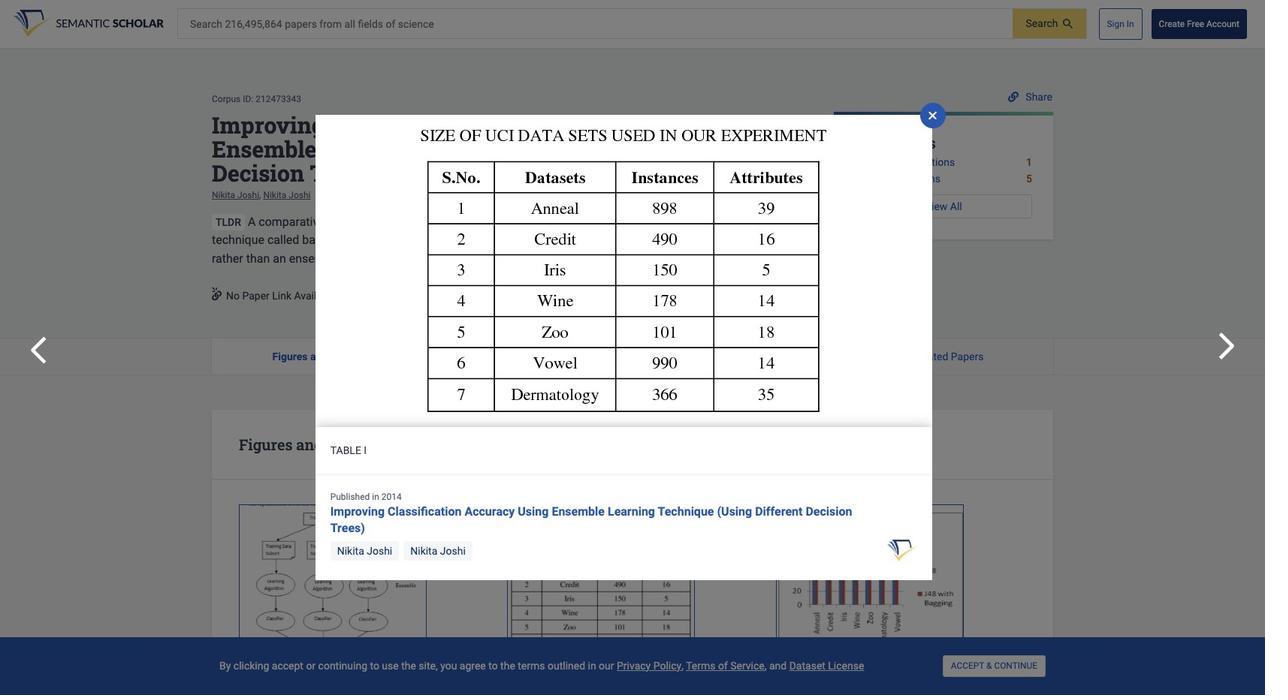 Task type: describe. For each thing, give the bounding box(es) containing it.
or
[[306, 660, 316, 672]]

background citations link
[[855, 154, 955, 171]]

, inside improving classification accuracy using ensemble learning technique (using different decision trees) main content
[[259, 190, 261, 200]]

search for search
[[1026, 17, 1058, 29]]

no
[[226, 290, 240, 302]]

available
[[294, 290, 336, 302]]

19 references link
[[633, 339, 843, 375]]

sign in
[[1107, 19, 1134, 29]]

figures and tables link
[[212, 339, 422, 375]]

2 is from the left
[[424, 233, 434, 247]]

trees)
[[533, 215, 564, 229]]

0 vertical spatial when
[[567, 215, 595, 229]]

create free account
[[1159, 19, 1240, 29]]

a comparative study of different classifiers (decision trees) when the ensemble learning technique called bagging is used, and it is observed that when the authors use a single classifier rather than an ensemble, the classification error further increases.
[[212, 215, 723, 266]]

svg image left no
[[212, 287, 222, 301]]

view all button
[[855, 195, 1032, 219]]

ensemble,
[[289, 251, 344, 266]]

all
[[344, 18, 355, 30]]

all
[[950, 201, 962, 213]]

tables for figures and tables from this paper
[[327, 435, 373, 455]]

2014
[[382, 492, 402, 502]]

2 vertical spatial of
[[718, 660, 728, 672]]

improving classification accuracy using ensemble learning technique (using different decision trees) main content
[[0, 48, 1265, 696]]

called
[[267, 233, 299, 247]]

than
[[246, 251, 270, 266]]

1 to from the left
[[370, 660, 379, 672]]

12 citations inside 12 citations link
[[499, 351, 555, 363]]

the down used,
[[347, 251, 363, 266]]

12 inside 12 citations link
[[499, 351, 511, 363]]

ensemble
[[618, 215, 670, 229]]

svg image inside share button
[[1008, 92, 1019, 102]]

different for published in  2014 improving classification accuracy using ensemble learning technique (using different decision trees)
[[755, 505, 803, 519]]

this
[[415, 435, 443, 455]]

classification
[[366, 251, 437, 266]]

link
[[272, 290, 292, 302]]

view all link
[[855, 195, 1032, 219]]

citations for background citations link
[[913, 156, 955, 168]]

no paper link available
[[226, 290, 336, 302]]

learning for corpus id: 212473343 improving classification accuracy using ensemble learning technique (using different decision trees)
[[322, 134, 419, 164]]

alert
[[488, 290, 510, 302]]

corpus id: 212473343 improving classification accuracy using ensemble learning technique (using different decision trees)
[[212, 94, 715, 188]]

table
[[330, 445, 361, 457]]

license
[[828, 660, 864, 672]]

from for papers
[[320, 18, 342, 30]]

the up authors
[[598, 215, 615, 229]]

further
[[469, 251, 505, 266]]

&
[[987, 661, 992, 672]]

policy
[[653, 660, 682, 672]]

site,
[[419, 660, 438, 672]]

none search field inside banner
[[177, 9, 1087, 39]]

1 horizontal spatial ,
[[682, 660, 684, 672]]

study
[[328, 215, 357, 229]]

citations for methods citations link
[[899, 173, 941, 185]]

dataset license link
[[789, 660, 864, 672]]

create for create free account
[[1159, 19, 1185, 29]]

by clicking accept or continuing to use the site, you agree to the terms outlined in our privacy policy , terms of service , and dataset license
[[219, 660, 864, 672]]

comparative
[[259, 215, 325, 229]]

fields
[[358, 18, 383, 30]]

svg image inside search button
[[1063, 19, 1073, 29]]

decision for published in  2014 improving classification accuracy using ensemble learning technique (using different decision trees)
[[806, 505, 852, 519]]

accept
[[951, 661, 984, 672]]

terms
[[686, 660, 716, 672]]

bagging
[[302, 233, 345, 247]]

outlined
[[548, 660, 585, 672]]

tldr button
[[212, 214, 245, 230]]

in
[[1127, 19, 1134, 29]]

and left table
[[296, 435, 323, 455]]

trees) for published in  2014 improving classification accuracy using ensemble learning technique (using different decision trees)
[[330, 521, 365, 536]]

(using for published in  2014 improving classification accuracy using ensemble learning technique (using different decision trees)
[[717, 505, 752, 519]]

the left terms
[[500, 660, 515, 672]]

accept
[[272, 660, 303, 672]]

5
[[1026, 173, 1032, 185]]

tldr
[[216, 216, 241, 228]]

methods
[[855, 173, 896, 185]]

related
[[913, 351, 948, 363]]

accept & continue
[[951, 661, 1038, 672]]

trees) for corpus id: 212473343 improving classification accuracy using ensemble learning technique (using different decision trees)
[[310, 158, 377, 188]]

216,495,864
[[225, 18, 282, 30]]

different
[[374, 215, 419, 229]]

paper
[[446, 435, 487, 455]]

using for corpus id: 212473343 improving classification accuracy using ensemble learning technique (using different decision trees)
[[590, 110, 653, 140]]

id:
[[243, 94, 253, 104]]

learning
[[673, 215, 716, 229]]

improving for published in  2014 improving classification accuracy using ensemble learning technique (using different decision trees)
[[330, 505, 385, 519]]

the left site,
[[401, 660, 416, 672]]

share
[[1026, 91, 1053, 103]]

classifier
[[674, 233, 723, 247]]

cite button
[[525, 285, 556, 308]]

agree
[[460, 660, 486, 672]]

published
[[330, 492, 370, 502]]

you
[[440, 660, 457, 672]]

0 horizontal spatial when
[[513, 233, 541, 247]]

citations up background citations link
[[876, 134, 936, 153]]

that
[[489, 233, 510, 247]]

technique for corpus id: 212473343 improving classification accuracy using ensemble learning technique (using different decision trees)
[[424, 134, 537, 164]]

methods citations link
[[855, 171, 941, 187]]

continuing
[[318, 660, 367, 672]]

error
[[440, 251, 466, 266]]

terms
[[518, 660, 545, 672]]

by
[[219, 660, 231, 672]]

table i
[[330, 445, 369, 457]]

our
[[599, 660, 614, 672]]

tables for figures and tables
[[330, 351, 361, 363]]

create alert
[[455, 290, 510, 302]]

1 is from the left
[[348, 233, 357, 247]]

accept & continue button
[[943, 656, 1046, 678]]

papers
[[285, 18, 317, 30]]

ensemble for corpus id: 212473343 improving classification accuracy using ensemble learning technique (using different decision trees)
[[212, 134, 317, 164]]

using for published in  2014 improving classification accuracy using ensemble learning technique (using different decision trees)
[[518, 505, 549, 519]]

privacy policy link
[[617, 660, 682, 672]]

figures for figures and tables
[[272, 351, 308, 363]]

account
[[1207, 19, 1240, 29]]

ensemble for published in  2014 improving classification accuracy using ensemble learning technique (using different decision trees)
[[552, 505, 605, 519]]

figures carousel dialog
[[290, 103, 975, 581]]



Task type: vqa. For each thing, say whether or not it's contained in the screenshot.
Cite Button
yes



Task type: locate. For each thing, give the bounding box(es) containing it.
increases.
[[508, 251, 562, 266]]

(using
[[543, 134, 613, 164], [717, 505, 752, 519]]

decision inside corpus id: 212473343 improving classification accuracy using ensemble learning technique (using different decision trees)
[[212, 158, 304, 188]]

create inside create free account button
[[1159, 19, 1185, 29]]

19
[[704, 351, 716, 363]]

0 horizontal spatial ensemble
[[212, 134, 317, 164]]

1 vertical spatial in
[[588, 660, 596, 672]]

dataset
[[789, 660, 826, 672]]

accuracy
[[482, 110, 585, 140], [465, 505, 515, 519]]

it
[[415, 233, 421, 247]]

privacy
[[617, 660, 651, 672]]

methods citations
[[855, 173, 941, 185]]

0 horizontal spatial is
[[348, 233, 357, 247]]

ensemble
[[212, 134, 317, 164], [552, 505, 605, 519]]

related papers link
[[844, 339, 1053, 375]]

svg image up background citations link
[[927, 109, 939, 121]]

none search field containing search
[[177, 9, 1087, 39]]

1 vertical spatial from
[[377, 435, 412, 455]]

banner containing search
[[0, 0, 1265, 49]]

in inside the published in  2014 improving classification accuracy using ensemble learning technique (using different decision trees)
[[372, 492, 379, 502]]

1 horizontal spatial technique
[[658, 505, 714, 519]]

tables up published
[[327, 435, 373, 455]]

12 citations link
[[422, 339, 632, 375]]

12 citations down cite button
[[499, 351, 555, 363]]

2 horizontal spatial ,
[[765, 660, 767, 672]]

improving inside the published in  2014 improving classification accuracy using ensemble learning technique (using different decision trees)
[[330, 505, 385, 519]]

1 horizontal spatial from
[[377, 435, 412, 455]]

0 vertical spatial (using
[[543, 134, 613, 164]]

1 vertical spatial decision
[[806, 505, 852, 519]]

classification
[[330, 110, 476, 140], [388, 505, 462, 519]]

0 vertical spatial using
[[590, 110, 653, 140]]

create left the free
[[1159, 19, 1185, 29]]

0 vertical spatial figures
[[272, 351, 308, 363]]

1 horizontal spatial in
[[588, 660, 596, 672]]

0 horizontal spatial nikita joshi
[[337, 546, 392, 558]]

search up 'share'
[[1026, 17, 1058, 29]]

0 vertical spatial technique
[[424, 134, 537, 164]]

1 vertical spatial figures
[[239, 435, 293, 455]]

in left 2014
[[372, 492, 379, 502]]

1 horizontal spatial different
[[755, 505, 803, 519]]

None search field
[[177, 9, 1087, 39]]

1 horizontal spatial nikita joshi
[[410, 546, 466, 558]]

1 horizontal spatial using
[[590, 110, 653, 140]]

an
[[273, 251, 286, 266]]

1 horizontal spatial use
[[608, 233, 627, 247]]

0 horizontal spatial learning
[[322, 134, 419, 164]]

citations up methods citations link
[[913, 156, 955, 168]]

banner
[[0, 0, 1265, 49]]

0 vertical spatial ensemble
[[212, 134, 317, 164]]

1 vertical spatial classification
[[388, 505, 462, 519]]

1 vertical spatial improving
[[330, 505, 385, 519]]

is right "it"
[[424, 233, 434, 247]]

related papers
[[913, 351, 984, 363]]

technique inside corpus id: 212473343 improving classification accuracy using ensemble learning technique (using different decision trees)
[[424, 134, 537, 164]]

0 vertical spatial accuracy
[[482, 110, 585, 140]]

and
[[392, 233, 412, 247], [310, 351, 328, 363], [296, 435, 323, 455], [769, 660, 787, 672]]

0 vertical spatial use
[[608, 233, 627, 247]]

0 vertical spatial create
[[1159, 19, 1185, 29]]

212473343
[[256, 94, 301, 104]]

create alert button
[[441, 285, 511, 308]]

accuracy for corpus id: 212473343 improving classification accuracy using ensemble learning technique (using different decision trees)
[[482, 110, 585, 140]]

trees) up study
[[310, 158, 377, 188]]

search
[[1026, 17, 1058, 29], [190, 18, 222, 30]]

using inside the published in  2014 improving classification accuracy using ensemble learning technique (using different decision trees)
[[518, 505, 549, 519]]

and left "it"
[[392, 233, 412, 247]]

in left our
[[588, 660, 596, 672]]

of
[[386, 18, 396, 30], [360, 215, 371, 229], [718, 660, 728, 672]]

12 down the alert
[[499, 351, 511, 363]]

1 vertical spatial of
[[360, 215, 371, 229]]

0 horizontal spatial improving
[[212, 110, 325, 140]]

search inside button
[[1026, 17, 1058, 29]]

, up comparative
[[259, 190, 261, 200]]

classification inside the published in  2014 improving classification accuracy using ensemble learning technique (using different decision trees)
[[388, 505, 462, 519]]

continue
[[994, 661, 1038, 672]]

(using inside the published in  2014 improving classification accuracy using ensemble learning technique (using different decision trees)
[[717, 505, 752, 519]]

sign
[[1107, 19, 1125, 29]]

1 horizontal spatial of
[[386, 18, 396, 30]]

use left a
[[608, 233, 627, 247]]

homepage image
[[14, 10, 164, 37]]

1 vertical spatial (using
[[717, 505, 752, 519]]

0 horizontal spatial to
[[370, 660, 379, 672]]

0 horizontal spatial using
[[518, 505, 549, 519]]

view
[[925, 201, 948, 213]]

is
[[348, 233, 357, 247], [424, 233, 434, 247]]

(using for corpus id: 212473343 improving classification accuracy using ensemble learning technique (using different decision trees)
[[543, 134, 613, 164]]

0 vertical spatial from
[[320, 18, 342, 30]]

classification for published in  2014 improving classification accuracy using ensemble learning technique (using different decision trees)
[[388, 505, 462, 519]]

clicking
[[234, 660, 269, 672]]

0 horizontal spatial 12 citations
[[499, 351, 555, 363]]

, left dataset
[[765, 660, 767, 672]]

authors
[[564, 233, 605, 247]]

0 vertical spatial improving
[[212, 110, 325, 140]]

1 vertical spatial when
[[513, 233, 541, 247]]

classification down 2014
[[388, 505, 462, 519]]

tables down available
[[330, 351, 361, 363]]

0 vertical spatial tables
[[330, 351, 361, 363]]

improving inside corpus id: 212473343 improving classification accuracy using ensemble learning technique (using different decision trees)
[[212, 110, 325, 140]]

0 horizontal spatial in
[[372, 492, 379, 502]]

different for corpus id: 212473343 improving classification accuracy using ensemble learning technique (using different decision trees)
[[619, 134, 715, 164]]

and inside 'a comparative study of different classifiers (decision trees) when the ensemble learning technique called bagging is used, and it is observed that when the authors use a single classifier rather than an ensemble, the classification error further increases.'
[[392, 233, 412, 247]]

improving down published
[[330, 505, 385, 519]]

joshi
[[237, 190, 259, 200], [289, 190, 311, 200], [367, 546, 392, 558], [440, 546, 466, 558]]

1 horizontal spatial learning
[[608, 505, 655, 519]]

0 vertical spatial decision
[[212, 158, 304, 188]]

use left site,
[[382, 660, 399, 672]]

improving
[[212, 110, 325, 140], [330, 505, 385, 519]]

1 vertical spatial ensemble
[[552, 505, 605, 519]]

1 vertical spatial accuracy
[[465, 505, 515, 519]]

background citations
[[855, 156, 955, 168]]

12 citations up background citations link
[[855, 134, 936, 153]]

use
[[608, 233, 627, 247], [382, 660, 399, 672]]

the down trees)
[[544, 233, 561, 247]]

1 horizontal spatial improving
[[330, 505, 385, 519]]

from inside banner
[[320, 18, 342, 30]]

1 horizontal spatial ensemble
[[552, 505, 605, 519]]

from right i at the bottom
[[377, 435, 412, 455]]

citations down background citations
[[899, 173, 941, 185]]

1 search from the left
[[1026, 17, 1058, 29]]

0 vertical spatial trees)
[[310, 158, 377, 188]]

share button
[[1008, 89, 1053, 105]]

accuracy for published in  2014 improving classification accuracy using ensemble learning technique (using different decision trees)
[[465, 505, 515, 519]]

figures and tables
[[272, 351, 361, 363]]

0 horizontal spatial of
[[360, 215, 371, 229]]

search 216,495,864 papers from all fields of science
[[190, 18, 434, 30]]

1 vertical spatial using
[[518, 505, 549, 519]]

when up authors
[[567, 215, 595, 229]]

technique inside the published in  2014 improving classification accuracy using ensemble learning technique (using different decision trees)
[[658, 505, 714, 519]]

create left the alert
[[455, 290, 485, 302]]

technique
[[212, 233, 264, 247]]

1 horizontal spatial create
[[1159, 19, 1185, 29]]

papers
[[951, 351, 984, 363]]

and down available
[[310, 351, 328, 363]]

classification inside corpus id: 212473343 improving classification accuracy using ensemble learning technique (using different decision trees)
[[330, 110, 476, 140]]

computer science
[[397, 190, 470, 200]]

0 horizontal spatial decision
[[212, 158, 304, 188]]

0 horizontal spatial 12
[[499, 351, 511, 363]]

is down study
[[348, 233, 357, 247]]

learning
[[322, 134, 419, 164], [608, 505, 655, 519]]

when up increases.
[[513, 233, 541, 247]]

1 vertical spatial different
[[755, 505, 803, 519]]

science
[[398, 18, 434, 30]]

semantic scholar image
[[887, 540, 917, 562]]

of up used,
[[360, 215, 371, 229]]

1 vertical spatial trees)
[[330, 521, 365, 536]]

0 horizontal spatial use
[[382, 660, 399, 672]]

i
[[364, 445, 367, 457]]

0 horizontal spatial from
[[320, 18, 342, 30]]

0 horizontal spatial technique
[[424, 134, 537, 164]]

12 up background
[[855, 134, 872, 153]]

improving for corpus id: 212473343 improving classification accuracy using ensemble learning technique (using different decision trees)
[[212, 110, 325, 140]]

search for search 216,495,864 papers from all fields of science
[[190, 18, 222, 30]]

a
[[248, 215, 256, 229]]

(using inside corpus id: 212473343 improving classification accuracy using ensemble learning technique (using different decision trees)
[[543, 134, 613, 164]]

create inside create alert button
[[455, 290, 485, 302]]

decision
[[212, 158, 304, 188], [806, 505, 852, 519]]

citations down cite button
[[514, 351, 555, 363]]

(decision
[[480, 215, 530, 229]]

citations for 12 citations link
[[514, 351, 555, 363]]

0 vertical spatial learning
[[322, 134, 419, 164]]

trees) down published
[[330, 521, 365, 536]]

from left all
[[320, 18, 342, 30]]

svg image
[[1063, 19, 1073, 29], [1008, 92, 1019, 102], [927, 109, 939, 121], [212, 287, 222, 301]]

different inside corpus id: 212473343 improving classification accuracy using ensemble learning technique (using different decision trees)
[[619, 134, 715, 164]]

1 vertical spatial 12
[[499, 351, 511, 363]]

learning for published in  2014 improving classification accuracy using ensemble learning technique (using different decision trees)
[[608, 505, 655, 519]]

1 horizontal spatial 12
[[855, 134, 872, 153]]

use inside 'a comparative study of different classifiers (decision trees) when the ensemble learning technique called bagging is used, and it is observed that when the authors use a single classifier rather than an ensemble, the classification error further increases.'
[[608, 233, 627, 247]]

, left terms
[[682, 660, 684, 672]]

improving down 212473343
[[212, 110, 325, 140]]

nikita joshi
[[337, 546, 392, 558], [410, 546, 466, 558]]

0 horizontal spatial ,
[[259, 190, 261, 200]]

terms of service link
[[686, 660, 765, 672]]

1 horizontal spatial to
[[489, 660, 498, 672]]

0 vertical spatial 12
[[855, 134, 872, 153]]

ensemble inside the published in  2014 improving classification accuracy using ensemble learning technique (using different decision trees)
[[552, 505, 605, 519]]

svg image left 'share'
[[1008, 92, 1019, 102]]

trees) inside the published in  2014 improving classification accuracy using ensemble learning technique (using different decision trees)
[[330, 521, 365, 536]]

2 to from the left
[[489, 660, 498, 672]]

of right fields
[[386, 18, 396, 30]]

1 vertical spatial 12 citations
[[499, 351, 555, 363]]

free
[[1187, 19, 1204, 29]]

expand button
[[562, 249, 603, 269]]

2 nikita joshi from the left
[[410, 546, 466, 558]]

figures for figures and tables from this paper
[[239, 435, 293, 455]]

12
[[855, 134, 872, 153], [499, 351, 511, 363]]

learning inside the published in  2014 improving classification accuracy using ensemble learning technique (using different decision trees)
[[608, 505, 655, 519]]

computer
[[397, 190, 436, 200]]

0 vertical spatial of
[[386, 18, 396, 30]]

1 nikita joshi from the left
[[337, 546, 392, 558]]

different inside the published in  2014 improving classification accuracy using ensemble learning technique (using different decision trees)
[[755, 505, 803, 519]]

1 horizontal spatial (using
[[717, 505, 752, 519]]

search left 216,495,864
[[190, 18, 222, 30]]

of inside 'a comparative study of different classifiers (decision trees) when the ensemble learning technique called bagging is used, and it is observed that when the authors use a single classifier rather than an ensemble, the classification error further increases.'
[[360, 215, 371, 229]]

0 horizontal spatial (using
[[543, 134, 613, 164]]

1 vertical spatial create
[[455, 290, 485, 302]]

1 horizontal spatial when
[[567, 215, 595, 229]]

1 vertical spatial tables
[[327, 435, 373, 455]]

search button
[[1012, 9, 1086, 39]]

create for create alert
[[455, 290, 485, 302]]

0 horizontal spatial search
[[190, 18, 222, 30]]

0 vertical spatial 12 citations
[[855, 134, 936, 153]]

svg image left sign
[[1063, 19, 1073, 29]]

0 horizontal spatial create
[[455, 290, 485, 302]]

2 horizontal spatial of
[[718, 660, 728, 672]]

0 vertical spatial classification
[[330, 110, 476, 140]]

1 horizontal spatial 12 citations
[[855, 134, 936, 153]]

cite
[[537, 290, 556, 302]]

and left dataset
[[769, 660, 787, 672]]

1 vertical spatial learning
[[608, 505, 655, 519]]

1 horizontal spatial is
[[424, 233, 434, 247]]

classification up computer
[[330, 110, 476, 140]]

single
[[640, 233, 672, 247]]

paper
[[242, 290, 270, 302]]

0 horizontal spatial different
[[619, 134, 715, 164]]

the
[[598, 215, 615, 229], [544, 233, 561, 247], [347, 251, 363, 266], [401, 660, 416, 672], [500, 660, 515, 672]]

figures
[[272, 351, 308, 363], [239, 435, 293, 455]]

0 vertical spatial in
[[372, 492, 379, 502]]

classification for corpus id: 212473343 improving classification accuracy using ensemble learning technique (using different decision trees)
[[330, 110, 476, 140]]

to right agree
[[489, 660, 498, 672]]

accuracy inside corpus id: 212473343 improving classification accuracy using ensemble learning technique (using different decision trees)
[[482, 110, 585, 140]]

1 vertical spatial technique
[[658, 505, 714, 519]]

technique for published in  2014 improving classification accuracy using ensemble learning technique (using different decision trees)
[[658, 505, 714, 519]]

1 horizontal spatial decision
[[806, 505, 852, 519]]

published in  2014 improving classification accuracy using ensemble learning technique (using different decision trees)
[[330, 492, 852, 536]]

from for tables
[[377, 435, 412, 455]]

decision for corpus id: 212473343 improving classification accuracy using ensemble learning technique (using different decision trees)
[[212, 158, 304, 188]]

0 vertical spatial different
[[619, 134, 715, 164]]

of right terms
[[718, 660, 728, 672]]

trees) inside corpus id: 212473343 improving classification accuracy using ensemble learning technique (using different decision trees)
[[310, 158, 377, 188]]

ensemble inside corpus id: 212473343 improving classification accuracy using ensemble learning technique (using different decision trees)
[[212, 134, 317, 164]]

observed
[[437, 233, 486, 247]]

rather
[[212, 251, 243, 266]]

1 horizontal spatial search
[[1026, 17, 1058, 29]]

to right continuing at bottom left
[[370, 660, 379, 672]]

decision inside the published in  2014 improving classification accuracy using ensemble learning technique (using different decision trees)
[[806, 505, 852, 519]]

figures and tables from this paper
[[239, 435, 487, 455]]

learning inside corpus id: 212473343 improving classification accuracy using ensemble learning technique (using different decision trees)
[[322, 134, 419, 164]]

1 vertical spatial use
[[382, 660, 399, 672]]

from inside improving classification accuracy using ensemble learning technique (using different decision trees) main content
[[377, 435, 412, 455]]

nikita joshi link
[[212, 190, 259, 200], [263, 190, 311, 200], [330, 542, 399, 561], [404, 542, 472, 561]]

sign in button
[[1099, 8, 1142, 40]]

references
[[719, 351, 771, 363]]

accuracy inside the published in  2014 improving classification accuracy using ensemble learning technique (using different decision trees)
[[465, 505, 515, 519]]

2 search from the left
[[190, 18, 222, 30]]

create
[[1159, 19, 1185, 29], [455, 290, 485, 302]]

using inside corpus id: 212473343 improving classification accuracy using ensemble learning technique (using different decision trees)
[[590, 110, 653, 140]]

svg image inside 'figures carousel' dialog
[[927, 109, 939, 121]]

create free account button
[[1151, 9, 1247, 39]]

improving classification accuracy using ensemble learning technique (using different decision trees) link
[[330, 505, 852, 536]]

classifiers
[[422, 215, 477, 229]]



